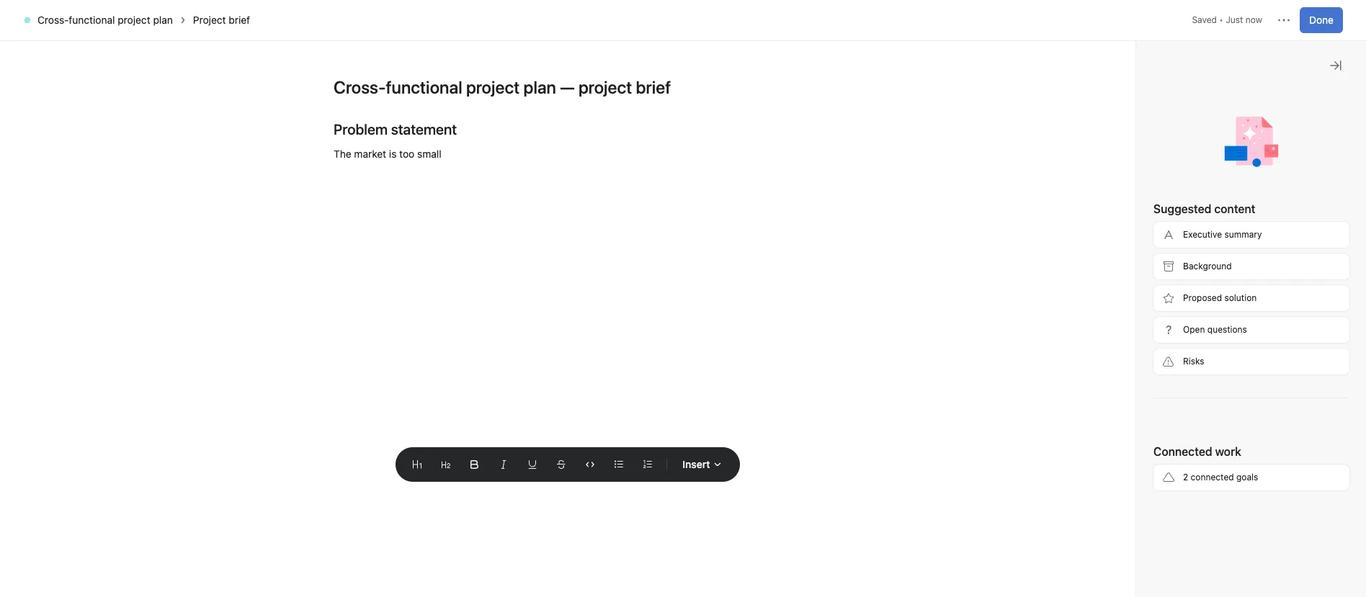 Task type: locate. For each thing, give the bounding box(es) containing it.
ago down joined
[[1163, 508, 1178, 519]]

0 horizontal spatial ago
[[1163, 508, 1178, 519]]

solution
[[1225, 293, 1257, 303]]

become the top of the market
[[363, 143, 504, 155]]

1 vertical spatial just
[[444, 470, 462, 481]]

minutes up connected
[[1195, 455, 1227, 466]]

is inside the problem statement document
[[389, 148, 397, 160]]

your down updates at the right of page
[[1166, 282, 1186, 294]]

become
[[363, 143, 402, 155]]

cross-functional project plan
[[37, 14, 173, 26]]

project
[[118, 14, 150, 26], [1135, 179, 1173, 192], [1187, 218, 1220, 231], [1189, 282, 1222, 294], [1141, 436, 1178, 449], [392, 450, 438, 467]]

0 vertical spatial now
[[1246, 14, 1263, 25]]

ago for simon
[[1186, 339, 1202, 350]]

2 vertical spatial minutes
[[1128, 508, 1161, 519]]

add billing info
[[1252, 12, 1312, 22]]

0 horizontal spatial functional
[[69, 14, 115, 26]]

code image
[[586, 461, 595, 469]]

0 horizontal spatial now
[[464, 470, 481, 481]]

risks
[[1183, 356, 1205, 367]]

market down calendar link
[[471, 143, 504, 155]]

is
[[389, 148, 397, 160], [1176, 179, 1185, 192], [1132, 218, 1140, 231], [1181, 436, 1190, 449]]

0 vertical spatial minutes
[[1152, 339, 1184, 350]]

cross-functional project plan link
[[37, 14, 173, 26]]

jacob down project created
[[1115, 584, 1144, 597]]

the left top
[[404, 143, 420, 155]]

2 vertical spatial jacob simon link
[[1115, 584, 1176, 597]]

plan inside the cross-functional project plan — project brief
[[441, 450, 469, 467]]

0 horizontal spatial 32
[[1139, 339, 1149, 350]]

your down communicate
[[1247, 282, 1267, 294]]

more actions for project brief image
[[1278, 14, 1290, 26]]

1 horizontal spatial ago
[[1186, 339, 1202, 350]]

status
[[1222, 218, 1251, 231], [1131, 266, 1159, 278]]

jacob simon 32 minutes ago
[[1139, 324, 1202, 350]]

plan left bold "image"
[[441, 450, 469, 467]]

0 horizontal spatial status
[[1131, 266, 1159, 278]]

workflow
[[539, 90, 584, 102]]

ago down open
[[1186, 339, 1202, 350]]

status up progress
[[1131, 266, 1159, 278]]

functional inside the cross-functional project plan — project brief
[[428, 430, 493, 447]]

just
[[1226, 14, 1243, 25], [444, 470, 462, 481]]

jacob simon link down project created
[[1115, 584, 1176, 597]]

is for kicked
[[1181, 436, 1190, 449]]

now left billing
[[1246, 14, 1263, 25]]

0 vertical spatial plan
[[153, 14, 173, 26]]

ago for joined
[[1163, 508, 1178, 519]]

1 horizontal spatial of
[[1154, 282, 1163, 294]]

now
[[1246, 14, 1263, 25], [464, 470, 481, 481]]

32
[[1139, 339, 1149, 350], [1182, 455, 1193, 466]]

this up summary
[[1110, 179, 1133, 192]]

0 vertical spatial in
[[1186, 12, 1193, 22]]

project inside this project is kicked off! jacob simon 32 minutes ago
[[1141, 436, 1178, 449]]

simon up the risks
[[1170, 324, 1200, 337]]

jacob simon link
[[1139, 324, 1200, 337], [1115, 453, 1176, 466], [1115, 584, 1176, 597]]

0 vertical spatial functional
[[69, 14, 115, 26]]

2 vertical spatial simon
[[1146, 584, 1176, 597]]

jacob up you
[[1115, 453, 1144, 466]]

in left 'my'
[[1186, 12, 1193, 22]]

hide sidebar image
[[19, 12, 30, 23]]

is left kicked
[[1181, 436, 1190, 449]]

simon
[[1170, 324, 1200, 337], [1146, 453, 1176, 466], [1146, 584, 1176, 597]]

heading 2 image
[[442, 461, 451, 469]]

minutes inside this project is kicked off! jacob simon 32 minutes ago
[[1195, 455, 1227, 466]]

dashboard
[[613, 90, 665, 102]]

cross- inside the cross-functional project plan — project brief
[[384, 430, 428, 447]]

last edited just now
[[396, 470, 481, 481]]

ago down off!
[[1230, 455, 1245, 466]]

0 horizontal spatial market
[[354, 148, 386, 160]]

just down heading 2 image
[[444, 470, 462, 481]]

now for saved • just now
[[1246, 14, 1263, 25]]

1 horizontal spatial now
[[1246, 14, 1263, 25]]

minutes inside jacob simon 32 minutes ago
[[1152, 339, 1184, 350]]

2 horizontal spatial ago
[[1230, 455, 1245, 466]]

is left a
[[1132, 218, 1140, 231]]

project created
[[1115, 567, 1197, 580]]

bold image
[[471, 461, 479, 469]]

jacob simon link down the…
[[1139, 324, 1200, 337]]

1 horizontal spatial just
[[1226, 14, 1243, 25]]

too
[[399, 148, 415, 160]]

minutes down you joined button
[[1128, 508, 1161, 519]]

0 horizontal spatial in
[[1186, 12, 1193, 22]]

the
[[404, 143, 420, 155], [453, 143, 469, 155], [1280, 266, 1295, 278]]

1 horizontal spatial status
[[1222, 218, 1251, 231]]

1 horizontal spatial functional
[[428, 430, 493, 447]]

functional for cross-functional project plan — project brief
[[428, 430, 493, 447]]

project brief
[[193, 14, 250, 26]]

functional
[[69, 14, 115, 26], [428, 430, 493, 447]]

this inside this project is kicked off! jacob simon 32 minutes ago
[[1115, 436, 1138, 449]]

this up you
[[1115, 436, 1138, 449]]

joined
[[1138, 491, 1170, 504]]

1 vertical spatial jacob
[[1115, 453, 1144, 466]]

0 vertical spatial ago
[[1186, 339, 1202, 350]]

status left update
[[1222, 218, 1251, 231]]

1 vertical spatial 32
[[1182, 455, 1193, 466]]

small
[[417, 148, 442, 160]]

connected
[[1191, 472, 1234, 483]]

1 horizontal spatial your
[[1247, 282, 1267, 294]]

proposed
[[1183, 293, 1222, 303]]

problem statement document
[[299, 121, 837, 424]]

1 horizontal spatial in
[[1289, 218, 1297, 231]]

this
[[1110, 179, 1133, 192], [1110, 218, 1130, 231], [1115, 436, 1138, 449]]

ago inside jacob simon 32 minutes ago
[[1186, 339, 1202, 350]]

of up the…
[[1154, 282, 1163, 294]]

simon down this project is kicked off! button
[[1146, 453, 1176, 466]]

0 vertical spatial jacob
[[1139, 324, 1168, 337]]

the market is too small
[[334, 148, 442, 160]]

what's
[[1155, 12, 1184, 22]]

in
[[1186, 12, 1193, 22], [1289, 218, 1297, 231]]

dashboard link
[[601, 89, 665, 104]]

market down problem
[[354, 148, 386, 160]]

what's in my trial?
[[1155, 12, 1230, 22]]

now down bold "image"
[[464, 470, 481, 481]]

jacob simon link up you joined button
[[1115, 453, 1176, 466]]

1 vertical spatial status
[[1131, 266, 1159, 278]]

2 vertical spatial ago
[[1163, 508, 1178, 519]]

1 vertical spatial cross-
[[384, 430, 428, 447]]

jacob down the…
[[1139, 324, 1168, 337]]

minutes down open
[[1152, 339, 1184, 350]]

this inside the this is a sample project status update in asana.
[[1110, 218, 1130, 231]]

statement
[[391, 121, 457, 138]]

in inside the this is a sample project status update in asana.
[[1289, 218, 1297, 231]]

0 horizontal spatial just
[[444, 470, 462, 481]]

this up asana.
[[1110, 218, 1130, 231]]

1 vertical spatial plan
[[441, 450, 469, 467]]

1 vertical spatial now
[[464, 470, 481, 481]]

latest status update element
[[1098, 160, 1338, 363]]

is left too
[[389, 148, 397, 160]]

simon down project created
[[1146, 584, 1176, 597]]

minutes inside you joined 40 minutes ago
[[1128, 508, 1161, 519]]

32 inside this project is kicked off! jacob simon 32 minutes ago
[[1182, 455, 1193, 466]]

your
[[1166, 282, 1186, 294], [1247, 282, 1267, 294]]

1 horizontal spatial 32
[[1182, 455, 1193, 466]]

0 vertical spatial 32
[[1139, 339, 1149, 350]]

proposed solution
[[1183, 293, 1257, 303]]

simon inside this project is kicked off! jacob simon 32 minutes ago
[[1146, 453, 1176, 466]]

problem statement
[[334, 121, 457, 138]]

market
[[471, 143, 504, 155], [354, 148, 386, 160]]

this project is kicked off! jacob simon 32 minutes ago
[[1115, 436, 1249, 466]]

just right •
[[1226, 14, 1243, 25]]

1 vertical spatial ago
[[1230, 455, 1245, 466]]

jacob inside jacob simon 32 minutes ago
[[1139, 324, 1168, 337]]

project inside the this is a sample project status update in asana.
[[1187, 218, 1220, 231]]

you joined button
[[1115, 490, 1178, 504]]

this project is kicked off!
[[1110, 179, 1244, 192]]

1 vertical spatial minutes
[[1195, 455, 1227, 466]]

timeline link
[[387, 89, 439, 104]]

calendar link
[[456, 89, 511, 104]]

this for this is a sample project status update in asana.
[[1110, 218, 1130, 231]]

in inside what's in my trial? button
[[1186, 12, 1193, 22]]

cross- up the heading 1 image
[[384, 430, 428, 447]]

calendar
[[468, 90, 511, 102]]

the up teammates.
[[1280, 266, 1295, 278]]

close image
[[1330, 60, 1342, 71]]

jacob
[[1139, 324, 1168, 337], [1115, 453, 1144, 466], [1115, 584, 1144, 597]]

0 vertical spatial status
[[1222, 218, 1251, 231]]

0 horizontal spatial your
[[1166, 282, 1186, 294]]

what's in my trial? button
[[1149, 7, 1237, 27]]

ago inside you joined 40 minutes ago
[[1163, 508, 1178, 519]]

project
[[193, 14, 226, 26]]

32 down the…
[[1139, 339, 1149, 350]]

open questions
[[1183, 324, 1247, 335]]

2 horizontal spatial the
[[1280, 266, 1295, 278]]

minutes
[[1152, 339, 1184, 350], [1195, 455, 1227, 466], [1128, 508, 1161, 519]]

1 horizontal spatial plan
[[441, 450, 469, 467]]

0 vertical spatial cross-
[[37, 14, 69, 26]]

32 up 2
[[1182, 455, 1193, 466]]

2 vertical spatial this
[[1115, 436, 1138, 449]]

2 vertical spatial jacob
[[1115, 584, 1144, 597]]

ago
[[1186, 339, 1202, 350], [1230, 455, 1245, 466], [1163, 508, 1178, 519]]

you
[[1115, 491, 1135, 504]]

1 vertical spatial of
[[1154, 282, 1163, 294]]

cross-functional project plan — project brief
[[384, 430, 493, 487]]

1 vertical spatial simon
[[1146, 453, 1176, 466]]

functional up —
[[428, 430, 493, 447]]

in right update
[[1289, 218, 1297, 231]]

is up suggested content
[[1176, 179, 1185, 192]]

of right top
[[441, 143, 450, 155]]

0 vertical spatial this
[[1110, 179, 1133, 192]]

list box
[[513, 6, 859, 29]]

plan left project
[[153, 14, 173, 26]]

0 horizontal spatial cross-
[[37, 14, 69, 26]]

1 vertical spatial this
[[1110, 218, 1130, 231]]

executive summary
[[1183, 229, 1262, 240]]

1 vertical spatial functional
[[428, 430, 493, 447]]

goals
[[1237, 472, 1259, 483]]

0 vertical spatial just
[[1226, 14, 1243, 25]]

0 vertical spatial simon
[[1170, 324, 1200, 337]]

top
[[422, 143, 438, 155]]

functional up global element
[[69, 14, 115, 26]]

the
[[334, 148, 351, 160]]

update
[[1254, 218, 1286, 231]]

1 vertical spatial in
[[1289, 218, 1297, 231]]

0 vertical spatial jacob simon link
[[1139, 324, 1200, 337]]

0 vertical spatial of
[[441, 143, 450, 155]]

is inside this project is kicked off! jacob simon 32 minutes ago
[[1181, 436, 1190, 449]]

the right top
[[453, 143, 469, 155]]

1 horizontal spatial cross-
[[384, 430, 428, 447]]

0 horizontal spatial plan
[[153, 14, 173, 26]]

32 inside jacob simon 32 minutes ago
[[1139, 339, 1149, 350]]

functional for cross-functional project plan
[[69, 14, 115, 26]]

kicked
[[1193, 436, 1228, 449]]

cross- right hide sidebar image
[[37, 14, 69, 26]]



Task type: vqa. For each thing, say whether or not it's contained in the screenshot.
Projects "element"
no



Task type: describe. For each thing, give the bounding box(es) containing it.
updates
[[1162, 266, 1200, 278]]

underline image
[[529, 461, 537, 469]]

timeline
[[399, 90, 439, 102]]

background
[[1183, 261, 1232, 272]]

you joined 40 minutes ago
[[1115, 491, 1178, 519]]

edited
[[416, 470, 442, 481]]

connected goals
[[351, 108, 461, 125]]

my
[[1196, 12, 1208, 22]]

info
[[1297, 12, 1312, 22]]

on track
[[1098, 130, 1153, 146]]

•
[[1220, 14, 1224, 25]]

1 horizontal spatial market
[[471, 143, 504, 155]]

open
[[1183, 324, 1205, 335]]

the…
[[1133, 298, 1156, 310]]

just for saved •
[[1226, 14, 1243, 25]]

cross- for cross-functional project plan
[[37, 14, 69, 26]]

2
[[1183, 472, 1189, 483]]

of inside use status updates to communicate the progress of your project with your teammates. skip the…
[[1154, 282, 1163, 294]]

add
[[1252, 12, 1268, 22]]

jacob inside this project is kicked off! jacob simon 32 minutes ago
[[1115, 453, 1144, 466]]

suggested content
[[1154, 203, 1256, 215]]

board
[[341, 90, 370, 102]]

use status updates to communicate the progress of your project with your teammates. skip the…
[[1110, 266, 1327, 310]]

kicked off!
[[1188, 179, 1244, 192]]

questions
[[1208, 324, 1247, 335]]

progress
[[1110, 282, 1151, 294]]

this is a sample project status update in asana.
[[1110, 218, 1300, 246]]

0 horizontal spatial of
[[441, 143, 450, 155]]

jacob inside project created jacob simon
[[1115, 584, 1144, 597]]

plan for cross-functional project plan — project brief
[[441, 450, 469, 467]]

Edit title for Cross-functional project plan project brief text field
[[334, 76, 802, 99]]

is inside the this is a sample project status update in asana.
[[1132, 218, 1140, 231]]

connected work
[[1154, 445, 1242, 458]]

minutes for simon
[[1152, 339, 1184, 350]]

2 connected goals
[[1183, 472, 1259, 483]]

saved
[[1192, 14, 1217, 25]]

trial?
[[1210, 12, 1230, 22]]

saved • just now
[[1192, 14, 1263, 25]]

insert button
[[673, 452, 731, 478]]

a
[[1143, 218, 1148, 231]]

market inside the problem statement document
[[354, 148, 386, 160]]

use
[[1110, 266, 1128, 278]]

jacob simon link inside latest status update element
[[1139, 324, 1200, 337]]

ago inside this project is kicked off! jacob simon 32 minutes ago
[[1230, 455, 1245, 466]]

simon inside project created jacob simon
[[1146, 584, 1176, 597]]

1 your from the left
[[1166, 282, 1186, 294]]

project inside use status updates to communicate the progress of your project with your teammates. skip the…
[[1189, 282, 1222, 294]]

to
[[1203, 266, 1212, 278]]

1 vertical spatial jacob simon link
[[1115, 453, 1176, 466]]

heading 1 image
[[413, 461, 422, 469]]

this project is kicked off! button
[[1115, 435, 1249, 450]]

status inside the this is a sample project status update in asana.
[[1222, 218, 1251, 231]]

problem
[[334, 121, 388, 138]]

simon inside jacob simon 32 minutes ago
[[1170, 324, 1200, 337]]

1 horizontal spatial the
[[453, 143, 469, 155]]

communicate
[[1215, 266, 1277, 278]]

sample
[[1151, 218, 1184, 231]]

brief
[[229, 14, 250, 26]]

insert
[[683, 458, 710, 471]]

—
[[472, 450, 485, 467]]

0 horizontal spatial the
[[404, 143, 420, 155]]

is for too
[[389, 148, 397, 160]]

numbered list image
[[644, 461, 652, 469]]

done
[[1309, 14, 1334, 26]]

this for this project is kicked off!
[[1110, 179, 1133, 192]]

skip
[[1110, 298, 1130, 310]]

italics image
[[500, 461, 508, 469]]

plan for cross-functional project plan
[[153, 14, 173, 26]]

last
[[396, 470, 414, 481]]

now for last edited just now
[[464, 470, 481, 481]]

2 your from the left
[[1247, 282, 1267, 294]]

40
[[1115, 508, 1126, 519]]

executive
[[1183, 229, 1222, 240]]

summary
[[1110, 203, 1158, 215]]

board link
[[330, 89, 370, 104]]

the inside use status updates to communicate the progress of your project with your teammates. skip the…
[[1280, 266, 1295, 278]]

teammates.
[[1270, 282, 1324, 294]]

workflow link
[[528, 89, 584, 104]]

project brief
[[399, 471, 478, 487]]

just for last edited
[[444, 470, 462, 481]]

project created jacob simon
[[1115, 567, 1197, 597]]

asana.
[[1110, 234, 1141, 246]]

strikethrough image
[[557, 461, 566, 469]]

billing
[[1270, 12, 1295, 22]]

minutes for joined
[[1128, 508, 1161, 519]]

off!
[[1231, 436, 1249, 449]]

add billing info button
[[1245, 7, 1319, 27]]

is for kicked off!
[[1176, 179, 1185, 192]]

bulleted list image
[[615, 461, 624, 469]]

cross- for cross-functional project plan — project brief
[[384, 430, 428, 447]]

with
[[1224, 282, 1244, 294]]

project inside the cross-functional project plan — project brief
[[392, 450, 438, 467]]

done button
[[1300, 7, 1343, 33]]

global element
[[0, 35, 173, 122]]

summary
[[1225, 229, 1262, 240]]

status inside use status updates to communicate the progress of your project with your teammates. skip the…
[[1131, 266, 1159, 278]]



